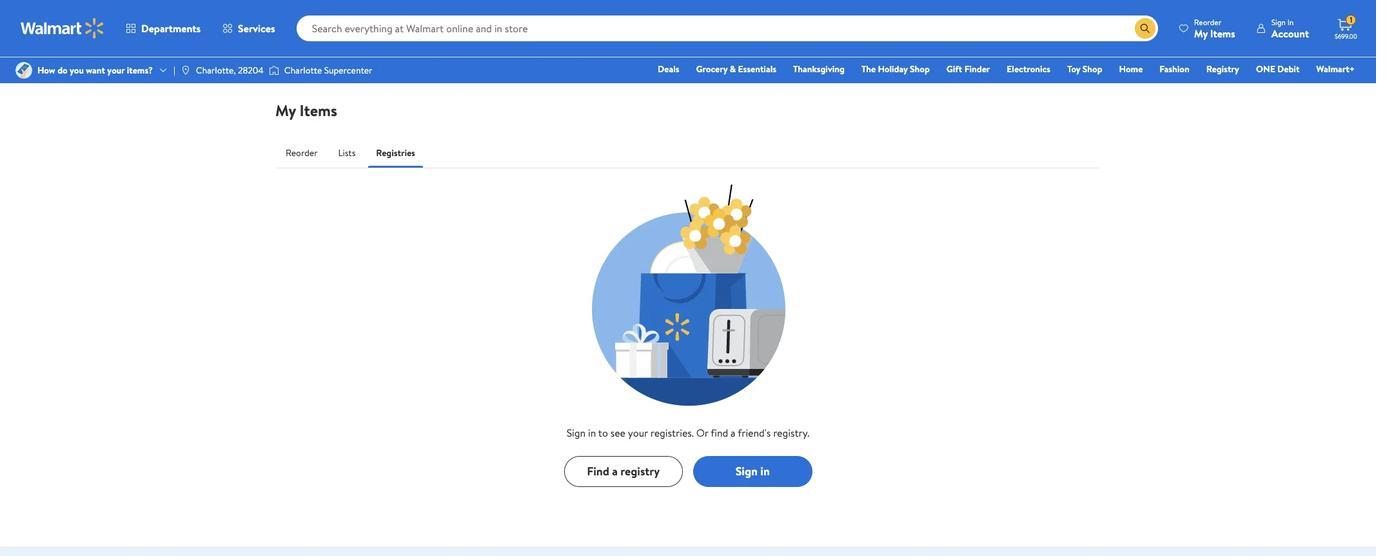 Task type: vqa. For each thing, say whether or not it's contained in the screenshot.
STORE
no



Task type: locate. For each thing, give the bounding box(es) containing it.
how
[[37, 64, 55, 77]]

reorder for reorder
[[286, 146, 318, 159]]

search icon image
[[1141, 23, 1151, 34]]

shop
[[910, 63, 930, 75], [1083, 63, 1103, 75]]

do
[[58, 64, 68, 77]]

1 horizontal spatial  image
[[181, 65, 191, 75]]

shop right toy
[[1083, 63, 1103, 75]]

items up registry link
[[1211, 26, 1236, 40]]

0 horizontal spatial sign
[[567, 426, 586, 440]]

Walmart Site-Wide search field
[[297, 15, 1159, 41]]

sign inside sign in account
[[1272, 16, 1286, 27]]

sign in button
[[694, 456, 813, 487]]

2 horizontal spatial sign
[[1272, 16, 1286, 27]]

my
[[1195, 26, 1208, 40], [275, 99, 296, 121]]

 image for how do you want your items?
[[15, 62, 32, 79]]

sign for sign in to see your registries. or find a friend's registry.
[[567, 426, 586, 440]]

reorder down "my items"
[[286, 146, 318, 159]]

departments
[[141, 21, 201, 35]]

my inside reorder my items
[[1195, 26, 1208, 40]]

shop inside the holiday shop link
[[910, 63, 930, 75]]

 image
[[15, 62, 32, 79], [181, 65, 191, 75]]

0 vertical spatial my
[[1195, 26, 1208, 40]]

grocery & essentials link
[[691, 62, 783, 76]]

to
[[599, 426, 608, 440]]

fashion
[[1160, 63, 1190, 75]]

1 vertical spatial your
[[628, 426, 648, 440]]

sign left to
[[567, 426, 586, 440]]

1 horizontal spatial reorder
[[1195, 16, 1222, 27]]

shop inside toy shop link
[[1083, 63, 1103, 75]]

1 $699.00
[[1336, 14, 1358, 41]]

0 vertical spatial reorder
[[1195, 16, 1222, 27]]

sign in
[[736, 463, 770, 479]]

supercenter
[[324, 64, 373, 77]]

1 horizontal spatial sign
[[736, 463, 758, 479]]

friend's
[[738, 426, 771, 440]]

reorder link
[[275, 137, 328, 168]]

my down charlotte
[[275, 99, 296, 121]]

sign inside button
[[736, 463, 758, 479]]

1 horizontal spatial my
[[1195, 26, 1208, 40]]

1 horizontal spatial items
[[1211, 26, 1236, 40]]

items down charlotte supercenter
[[300, 99, 337, 121]]

2 shop from the left
[[1083, 63, 1103, 75]]

reorder up registry link
[[1195, 16, 1222, 27]]

1
[[1351, 14, 1353, 25]]

1 vertical spatial in
[[761, 463, 770, 479]]

charlotte,
[[196, 64, 236, 77]]

 image left how
[[15, 62, 32, 79]]

gift finder
[[947, 63, 991, 75]]

registry
[[621, 463, 660, 479]]

deals link
[[652, 62, 686, 76]]

gift finder link
[[941, 62, 996, 76]]

28204
[[238, 64, 264, 77]]

registry
[[1207, 63, 1240, 75]]

a
[[731, 426, 736, 440], [612, 463, 618, 479]]

your
[[107, 64, 125, 77], [628, 426, 648, 440]]

1 horizontal spatial in
[[761, 463, 770, 479]]

reorder for reorder my items
[[1195, 16, 1222, 27]]

fashion link
[[1154, 62, 1196, 76]]

1 vertical spatial reorder
[[286, 146, 318, 159]]

2 vertical spatial sign
[[736, 463, 758, 479]]

registry link
[[1201, 62, 1246, 76]]

your right want
[[107, 64, 125, 77]]

sign down 'friend's'
[[736, 463, 758, 479]]

sign left in
[[1272, 16, 1286, 27]]

0 vertical spatial a
[[731, 426, 736, 440]]

sign in to see your registries. or find a friend's registry.
[[567, 426, 810, 440]]

1 vertical spatial sign
[[567, 426, 586, 440]]

one debit
[[1257, 63, 1300, 75]]

in left to
[[588, 426, 596, 440]]

my up registry link
[[1195, 26, 1208, 40]]

0 horizontal spatial your
[[107, 64, 125, 77]]

0 horizontal spatial a
[[612, 463, 618, 479]]

electronics
[[1007, 63, 1051, 75]]

sign for sign in account
[[1272, 16, 1286, 27]]

toy shop
[[1068, 63, 1103, 75]]

$699.00
[[1336, 32, 1358, 41]]

find
[[711, 426, 729, 440]]

reorder inside reorder my items
[[1195, 16, 1222, 27]]

charlotte supercenter
[[284, 64, 373, 77]]

one
[[1257, 63, 1276, 75]]

0 horizontal spatial reorder
[[286, 146, 318, 159]]

shop right 'holiday'
[[910, 63, 930, 75]]

grocery
[[696, 63, 728, 75]]

find a registry
[[587, 463, 660, 479]]

 image
[[269, 64, 279, 77]]

in inside button
[[761, 463, 770, 479]]

Search search field
[[297, 15, 1159, 41]]

your right see
[[628, 426, 648, 440]]

0 horizontal spatial shop
[[910, 63, 930, 75]]

registries
[[376, 146, 415, 159]]

items
[[1211, 26, 1236, 40], [300, 99, 337, 121]]

registry.
[[774, 426, 810, 440]]

services
[[238, 21, 275, 35]]

services button
[[212, 13, 286, 44]]

your for want
[[107, 64, 125, 77]]

1 vertical spatial items
[[300, 99, 337, 121]]

 image for charlotte, 28204
[[181, 65, 191, 75]]

find
[[587, 463, 610, 479]]

0 horizontal spatial in
[[588, 426, 596, 440]]

1 vertical spatial a
[[612, 463, 618, 479]]

 image right |
[[181, 65, 191, 75]]

you
[[70, 64, 84, 77]]

registries.
[[651, 426, 694, 440]]

in down 'friend's'
[[761, 463, 770, 479]]

0 vertical spatial your
[[107, 64, 125, 77]]

0 vertical spatial items
[[1211, 26, 1236, 40]]

reorder
[[1195, 16, 1222, 27], [286, 146, 318, 159]]

0 vertical spatial in
[[588, 426, 596, 440]]

finder
[[965, 63, 991, 75]]

1 horizontal spatial your
[[628, 426, 648, 440]]

the holiday shop link
[[856, 62, 936, 76]]

1 shop from the left
[[910, 63, 930, 75]]

home
[[1120, 63, 1143, 75]]

one debit link
[[1251, 62, 1306, 76]]

1 horizontal spatial shop
[[1083, 63, 1103, 75]]

charlotte, 28204
[[196, 64, 264, 77]]

in
[[588, 426, 596, 440], [761, 463, 770, 479]]

sign
[[1272, 16, 1286, 27], [567, 426, 586, 440], [736, 463, 758, 479]]

1 vertical spatial my
[[275, 99, 296, 121]]

0 horizontal spatial  image
[[15, 62, 32, 79]]

0 vertical spatial sign
[[1272, 16, 1286, 27]]



Task type: describe. For each thing, give the bounding box(es) containing it.
items inside reorder my items
[[1211, 26, 1236, 40]]

lists
[[338, 146, 356, 159]]

electronics link
[[1001, 62, 1057, 76]]

lists link
[[328, 137, 366, 168]]

in for sign in
[[761, 463, 770, 479]]

home link
[[1114, 62, 1149, 76]]

0 horizontal spatial items
[[300, 99, 337, 121]]

how do you want your items?
[[37, 64, 153, 77]]

or
[[697, 426, 709, 440]]

in for sign in to see your registries. or find a friend's registry.
[[588, 426, 596, 440]]

charlotte
[[284, 64, 322, 77]]

grocery & essentials
[[696, 63, 777, 75]]

want
[[86, 64, 105, 77]]

thanksgiving
[[794, 63, 845, 75]]

my items
[[275, 99, 337, 121]]

walmart+
[[1317, 63, 1356, 75]]

essentials
[[738, 63, 777, 75]]

&
[[730, 63, 736, 75]]

your for see
[[628, 426, 648, 440]]

toy
[[1068, 63, 1081, 75]]

sign for sign in
[[736, 463, 758, 479]]

thanksgiving link
[[788, 62, 851, 76]]

the holiday shop
[[862, 63, 930, 75]]

holiday
[[878, 63, 908, 75]]

toy shop link
[[1062, 62, 1109, 76]]

1 horizontal spatial a
[[731, 426, 736, 440]]

sign in account
[[1272, 16, 1310, 40]]

items?
[[127, 64, 153, 77]]

see
[[611, 426, 626, 440]]

gift
[[947, 63, 963, 75]]

a inside "button"
[[612, 463, 618, 479]]

the
[[862, 63, 876, 75]]

walmart+ link
[[1311, 62, 1361, 76]]

departments button
[[115, 13, 212, 44]]

registries link
[[366, 137, 426, 168]]

in
[[1288, 16, 1294, 27]]

deals
[[658, 63, 680, 75]]

0 horizontal spatial my
[[275, 99, 296, 121]]

|
[[174, 64, 175, 77]]

walmart image
[[21, 18, 105, 39]]

reorder my items
[[1195, 16, 1236, 40]]

find a registry button
[[564, 456, 683, 487]]

debit
[[1278, 63, 1300, 75]]

account
[[1272, 26, 1310, 40]]



